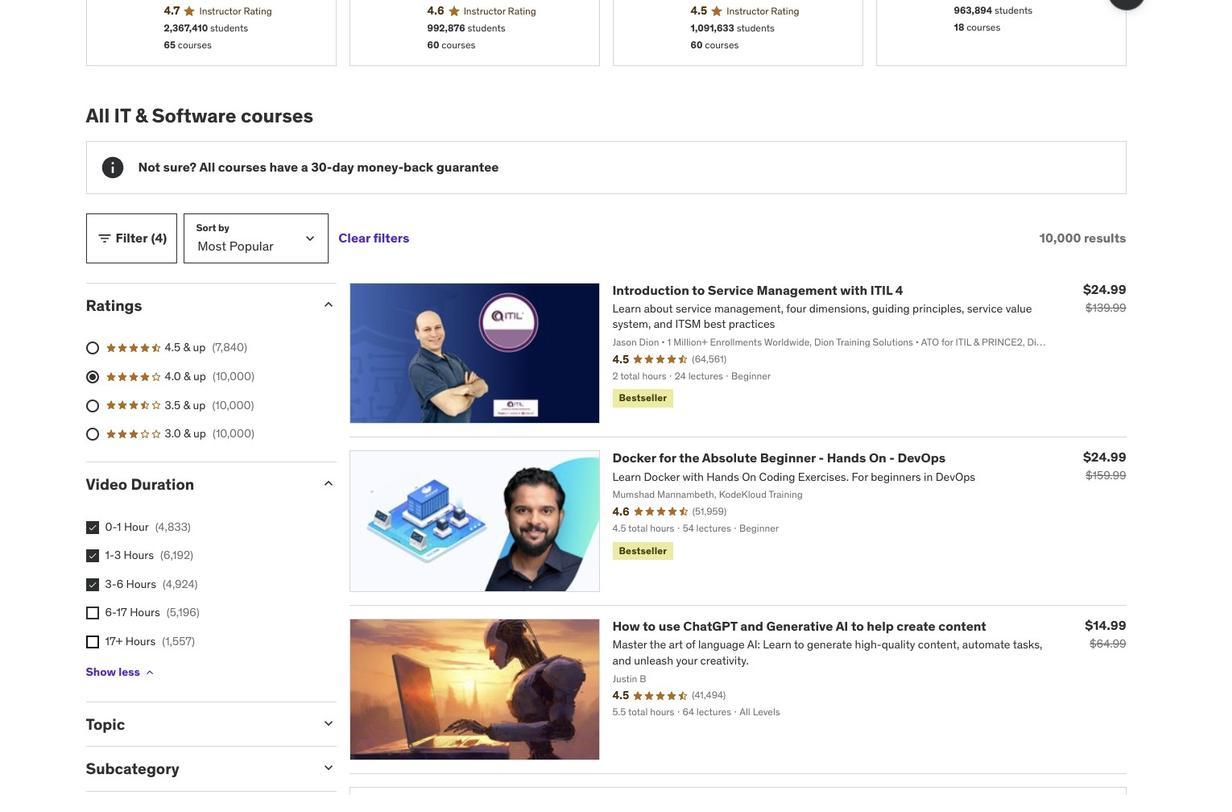 Task type: locate. For each thing, give the bounding box(es) containing it.
1 horizontal spatial instructor rating
[[464, 5, 537, 17]]

1 vertical spatial xsmall image
[[86, 607, 99, 620]]

service
[[708, 282, 754, 298]]

1 horizontal spatial 4.5
[[691, 4, 708, 18]]

0 horizontal spatial 4.5
[[165, 340, 181, 355]]

& for 4.5
[[183, 340, 190, 355]]

courses inside 1,091,633 students 60 courses
[[705, 39, 739, 51]]

docker
[[613, 450, 656, 466]]

subcategory
[[86, 759, 179, 779]]

4.0 & up (10,000)
[[165, 369, 255, 384]]

students inside 2,367,410 students 65 courses
[[210, 22, 248, 34]]

students right 2,367,410
[[210, 22, 248, 34]]

to left use at bottom
[[643, 618, 656, 634]]

0 vertical spatial 4.5
[[691, 4, 708, 18]]

courses down 1,091,633
[[705, 39, 739, 51]]

filter (4)
[[116, 230, 167, 246]]

up right the 3.5
[[193, 398, 206, 412]]

1 instructor from the left
[[199, 5, 241, 17]]

2 $24.99 from the top
[[1084, 449, 1127, 465]]

2 horizontal spatial instructor rating
[[727, 5, 800, 17]]

topic
[[86, 714, 125, 734]]

hours right 17+
[[125, 634, 156, 649]]

instructor for 4.7
[[199, 5, 241, 17]]

1-3 hours (6,192)
[[105, 548, 193, 563]]

-
[[819, 450, 824, 466], [890, 450, 895, 466]]

instructor rating for 4.7
[[199, 5, 272, 17]]

1 horizontal spatial 60
[[691, 39, 703, 51]]

& right 3.0
[[184, 426, 191, 441]]

(10,000)
[[213, 369, 255, 384], [212, 398, 254, 412], [213, 426, 255, 441]]

small image for ratings
[[320, 296, 336, 312]]

2 vertical spatial (10,000)
[[213, 426, 255, 441]]

0 vertical spatial xsmall image
[[86, 550, 99, 563]]

1 horizontal spatial rating
[[508, 5, 537, 17]]

4.5 inside carousel element
[[691, 4, 708, 18]]

courses for 992,876
[[442, 39, 476, 51]]

18
[[954, 21, 965, 33]]

1 vertical spatial 4.5
[[165, 340, 181, 355]]

1 60 from the left
[[427, 39, 439, 51]]

hours
[[124, 548, 154, 563], [126, 577, 156, 591], [130, 606, 160, 620], [125, 634, 156, 649]]

2 vertical spatial small image
[[320, 760, 336, 776]]

1 horizontal spatial to
[[692, 282, 705, 298]]

to for how
[[643, 618, 656, 634]]

xsmall image left 17+
[[86, 636, 99, 649]]

introduction to service management with itil 4 link
[[613, 282, 904, 298]]

(4)
[[151, 230, 167, 246]]

1,091,633
[[691, 22, 735, 34]]

$14.99 $64.99
[[1086, 617, 1127, 651]]

back
[[404, 159, 434, 175]]

1 rating from the left
[[244, 5, 272, 17]]

4.5 & up (7,840)
[[165, 340, 247, 355]]

1 vertical spatial small image
[[320, 296, 336, 312]]

hours right 3
[[124, 548, 154, 563]]

0 horizontal spatial 60
[[427, 39, 439, 51]]

have
[[269, 159, 298, 175]]

1-
[[105, 548, 114, 563]]

3 instructor rating from the left
[[727, 5, 800, 17]]

students right 1,091,633
[[737, 22, 775, 34]]

& right the 3.5
[[183, 398, 190, 412]]

1 horizontal spatial -
[[890, 450, 895, 466]]

10,000
[[1040, 230, 1082, 246]]

hour
[[124, 519, 149, 534]]

students
[[995, 4, 1033, 16], [210, 22, 248, 34], [468, 22, 506, 34], [737, 22, 775, 34]]

up left (7,840)
[[193, 340, 206, 355]]

(10,000) for 4.0 & up (10,000)
[[213, 369, 255, 384]]

4.5
[[691, 4, 708, 18], [165, 340, 181, 355]]

2 rating from the left
[[508, 5, 537, 17]]

60 inside 1,091,633 students 60 courses
[[691, 39, 703, 51]]

courses inside 992,876 students 60 courses
[[442, 39, 476, 51]]

show less button
[[86, 656, 156, 689]]

& for 4.0
[[184, 369, 191, 384]]

students right 963,894 at the right of page
[[995, 4, 1033, 16]]

courses for 2,367,410
[[178, 39, 212, 51]]

2 - from the left
[[890, 450, 895, 466]]

4.5 up "4.0"
[[165, 340, 181, 355]]

2 60 from the left
[[691, 39, 703, 51]]

0 vertical spatial small image
[[320, 475, 336, 491]]

courses inside 2,367,410 students 65 courses
[[178, 39, 212, 51]]

0 vertical spatial (10,000)
[[213, 369, 255, 384]]

1 xsmall image from the top
[[86, 550, 99, 563]]

ai
[[836, 618, 849, 634]]

(10,000) for 3.0 & up (10,000)
[[213, 426, 255, 441]]

small image
[[320, 475, 336, 491], [320, 715, 336, 731]]

0 vertical spatial all
[[86, 103, 110, 128]]

0 horizontal spatial rating
[[244, 5, 272, 17]]

instructor up 1,091,633 students 60 courses
[[727, 5, 769, 17]]

60 for 4.5
[[691, 39, 703, 51]]

963,894 students 18 courses
[[954, 4, 1033, 33]]

on
[[869, 450, 887, 466]]

courses down 2,367,410
[[178, 39, 212, 51]]

0 horizontal spatial -
[[819, 450, 824, 466]]

up right "4.0"
[[193, 369, 206, 384]]

xsmall image inside show less button
[[143, 666, 156, 679]]

0 horizontal spatial to
[[643, 618, 656, 634]]

hours for 3-6 hours
[[126, 577, 156, 591]]

1,091,633 students 60 courses
[[691, 22, 775, 51]]

0 vertical spatial $24.99
[[1084, 281, 1127, 297]]

results
[[1085, 230, 1127, 246]]

4.5 for 4.5 & up (7,840)
[[165, 340, 181, 355]]

courses down 992,876
[[442, 39, 476, 51]]

less
[[119, 665, 140, 679]]

students for 4.7
[[210, 22, 248, 34]]

0 horizontal spatial instructor
[[199, 5, 241, 17]]

xsmall image for 1-
[[86, 550, 99, 563]]

1 horizontal spatial instructor
[[464, 5, 506, 17]]

day
[[332, 159, 354, 175]]

1 $24.99 from the top
[[1084, 281, 1127, 297]]

xsmall image
[[86, 521, 99, 534], [86, 578, 99, 591], [86, 636, 99, 649], [143, 666, 156, 679]]

& for 3.0
[[184, 426, 191, 441]]

subcategory button
[[86, 759, 307, 779]]

60 down 1,091,633
[[691, 39, 703, 51]]

to left "service"
[[692, 282, 705, 298]]

$139.99
[[1086, 300, 1127, 315]]

4.5 for 4.5
[[691, 4, 708, 18]]

instructor up 2,367,410 students 65 courses
[[199, 5, 241, 17]]

1 (10,000) from the top
[[213, 369, 255, 384]]

2 horizontal spatial rating
[[771, 5, 800, 17]]

$159.99
[[1086, 469, 1127, 483]]

6-17 hours (5,196)
[[105, 606, 200, 620]]

xsmall image right less
[[143, 666, 156, 679]]

$24.99 up $139.99
[[1084, 281, 1127, 297]]

hours right 17
[[130, 606, 160, 620]]

xsmall image left 1-
[[86, 550, 99, 563]]

3 (10,000) from the top
[[213, 426, 255, 441]]

0-
[[105, 519, 117, 534]]

$24.99 up $159.99 at right
[[1084, 449, 1127, 465]]

60 inside 992,876 students 60 courses
[[427, 39, 439, 51]]

hours right '6'
[[126, 577, 156, 591]]

up right 3.0
[[193, 426, 206, 441]]

60 for 4.6
[[427, 39, 439, 51]]

1 vertical spatial small image
[[320, 715, 336, 731]]

chatgpt
[[684, 618, 738, 634]]

students for 4.5
[[737, 22, 775, 34]]

1 small image from the top
[[320, 475, 336, 491]]

(10,000) down 3.5 & up (10,000)
[[213, 426, 255, 441]]

filters
[[373, 230, 410, 246]]

4.0
[[165, 369, 181, 384]]

60 down 992,876
[[427, 39, 439, 51]]

show
[[86, 665, 116, 679]]

absolute
[[702, 450, 758, 466]]

(7,840)
[[212, 340, 247, 355]]

$24.99
[[1084, 281, 1127, 297], [1084, 449, 1127, 465]]

rating for 4.7
[[244, 5, 272, 17]]

instructor for 4.5
[[727, 5, 769, 17]]

3
[[114, 548, 121, 563]]

4.7
[[164, 4, 180, 18]]

0 horizontal spatial all
[[86, 103, 110, 128]]

small image
[[96, 230, 112, 246], [320, 296, 336, 312], [320, 760, 336, 776]]

4.5 up 1,091,633
[[691, 4, 708, 18]]

1 horizontal spatial all
[[199, 159, 215, 175]]

1 vertical spatial (10,000)
[[212, 398, 254, 412]]

xsmall image left 0-
[[86, 521, 99, 534]]

3 rating from the left
[[771, 5, 800, 17]]

use
[[659, 618, 681, 634]]

17+ hours (1,557)
[[105, 634, 195, 649]]

clear filters button
[[339, 213, 410, 263]]

instructor
[[199, 5, 241, 17], [464, 5, 506, 17], [727, 5, 769, 17]]

video duration button
[[86, 474, 307, 494]]

992,876
[[427, 22, 465, 34]]

introduction
[[613, 282, 690, 298]]

content
[[939, 618, 987, 634]]

xsmall image for 6-
[[86, 607, 99, 620]]

software
[[152, 103, 237, 128]]

xsmall image
[[86, 550, 99, 563], [86, 607, 99, 620]]

students right 992,876
[[468, 22, 506, 34]]

all left it
[[86, 103, 110, 128]]

2 instructor rating from the left
[[464, 5, 537, 17]]

2,367,410 students 65 courses
[[164, 22, 248, 51]]

xsmall image left 6-
[[86, 607, 99, 620]]

courses
[[967, 21, 1001, 33], [178, 39, 212, 51], [442, 39, 476, 51], [705, 39, 739, 51], [241, 103, 313, 128], [218, 159, 267, 175]]

introduction to service management with itil 4
[[613, 282, 904, 298]]

2 xsmall image from the top
[[86, 607, 99, 620]]

2 small image from the top
[[320, 715, 336, 731]]

courses inside "963,894 students 18 courses"
[[967, 21, 1001, 33]]

students inside 992,876 students 60 courses
[[468, 22, 506, 34]]

& right "4.0"
[[184, 369, 191, 384]]

instructor rating up 992,876 students 60 courses
[[464, 5, 537, 17]]

(10,000) down 4.0 & up (10,000)
[[212, 398, 254, 412]]

students inside 1,091,633 students 60 courses
[[737, 22, 775, 34]]

courses left have at the left of the page
[[218, 159, 267, 175]]

2 horizontal spatial instructor
[[727, 5, 769, 17]]

help
[[867, 618, 894, 634]]

xsmall image left 3-
[[86, 578, 99, 591]]

3-6 hours (4,924)
[[105, 577, 198, 591]]

(10,000) down (7,840)
[[213, 369, 255, 384]]

3 instructor from the left
[[727, 5, 769, 17]]

- left hands
[[819, 450, 824, 466]]

rating
[[244, 5, 272, 17], [508, 5, 537, 17], [771, 5, 800, 17]]

instructor up 992,876 students 60 courses
[[464, 5, 506, 17]]

small image for topic
[[320, 715, 336, 731]]

to for introduction
[[692, 282, 705, 298]]

& right it
[[135, 103, 148, 128]]

all right "sure?"
[[199, 159, 215, 175]]

1
[[117, 519, 121, 534]]

& up 4.0 & up (10,000)
[[183, 340, 190, 355]]

1 instructor rating from the left
[[199, 5, 272, 17]]

1 vertical spatial $24.99
[[1084, 449, 1127, 465]]

instructor rating up 1,091,633 students 60 courses
[[727, 5, 800, 17]]

- right 'on'
[[890, 450, 895, 466]]

6-
[[105, 606, 117, 620]]

video
[[86, 474, 127, 494]]

instructor rating up 2,367,410 students 65 courses
[[199, 5, 272, 17]]

$24.99 $159.99
[[1084, 449, 1127, 483]]

up
[[193, 340, 206, 355], [193, 369, 206, 384], [193, 398, 206, 412], [193, 426, 206, 441]]

small image for subcategory
[[320, 760, 336, 776]]

xsmall image for 3-
[[86, 578, 99, 591]]

2 (10,000) from the top
[[212, 398, 254, 412]]

how to use chatgpt and generative ai to help create content
[[613, 618, 987, 634]]

courses down 963,894 at the right of page
[[967, 21, 1001, 33]]

with
[[841, 282, 868, 298]]

0 horizontal spatial instructor rating
[[199, 5, 272, 17]]

a
[[301, 159, 308, 175]]

to right ai
[[852, 618, 864, 634]]

topic button
[[86, 714, 307, 734]]

for
[[659, 450, 677, 466]]

2 instructor from the left
[[464, 5, 506, 17]]

instructor rating for 4.6
[[464, 5, 537, 17]]



Task type: describe. For each thing, give the bounding box(es) containing it.
& for 3.5
[[183, 398, 190, 412]]

how to use chatgpt and generative ai to help create content link
[[613, 618, 987, 634]]

duration
[[131, 474, 194, 494]]

10,000 results status
[[1040, 230, 1127, 246]]

rating for 4.6
[[508, 5, 537, 17]]

$64.99
[[1090, 637, 1127, 651]]

not sure? all courses have a 30-day money-back guarantee
[[138, 159, 499, 175]]

create
[[897, 618, 936, 634]]

next image
[[1114, 0, 1140, 4]]

how
[[613, 618, 640, 634]]

docker for the absolute beginner - hands on - devops
[[613, 450, 946, 466]]

3.5
[[165, 398, 181, 412]]

up for 3.5 & up
[[193, 398, 206, 412]]

3.5 & up (10,000)
[[165, 398, 254, 412]]

instructor for 4.6
[[464, 5, 506, 17]]

(6,192)
[[160, 548, 193, 563]]

up for 4.5 & up
[[193, 340, 206, 355]]

10,000 results
[[1040, 230, 1127, 246]]

17
[[117, 606, 127, 620]]

$24.99 for docker for the absolute beginner - hands on - devops
[[1084, 449, 1127, 465]]

17+
[[105, 634, 123, 649]]

up for 3.0 & up
[[193, 426, 206, 441]]

filter
[[116, 230, 148, 246]]

docker for the absolute beginner - hands on - devops link
[[613, 450, 946, 466]]

1 vertical spatial all
[[199, 159, 215, 175]]

963,894
[[954, 4, 993, 16]]

small image for video duration
[[320, 475, 336, 491]]

hours for 1-3 hours
[[124, 548, 154, 563]]

0 vertical spatial small image
[[96, 230, 112, 246]]

$14.99
[[1086, 617, 1127, 634]]

clear
[[339, 230, 371, 246]]

guarantee
[[437, 159, 499, 175]]

xsmall image for 17+
[[86, 636, 99, 649]]

65
[[164, 39, 176, 51]]

3-
[[105, 577, 117, 591]]

3.0 & up (10,000)
[[165, 426, 255, 441]]

courses up have at the left of the page
[[241, 103, 313, 128]]

rating for 4.5
[[771, 5, 800, 17]]

6
[[117, 577, 123, 591]]

3.0
[[165, 426, 181, 441]]

2 horizontal spatial to
[[852, 618, 864, 634]]

$24.99 $139.99
[[1084, 281, 1127, 315]]

ratings
[[86, 295, 142, 315]]

courses for 1,091,633
[[705, 39, 739, 51]]

$24.99 for introduction to service management with itil 4
[[1084, 281, 1127, 297]]

ratings button
[[86, 295, 307, 315]]

up for 4.0 & up
[[193, 369, 206, 384]]

not
[[138, 159, 160, 175]]

4
[[896, 282, 904, 298]]

(5,196)
[[167, 606, 200, 620]]

instructor rating for 4.5
[[727, 5, 800, 17]]

devops
[[898, 450, 946, 466]]

generative
[[767, 618, 834, 634]]

hours for 6-17 hours
[[130, 606, 160, 620]]

(1,557)
[[162, 634, 195, 649]]

xsmall image for 0-
[[86, 521, 99, 534]]

all it & software courses
[[86, 103, 313, 128]]

clear filters
[[339, 230, 410, 246]]

itil
[[871, 282, 893, 298]]

30-
[[311, 159, 332, 175]]

(4,924)
[[163, 577, 198, 591]]

992,876 students 60 courses
[[427, 22, 506, 51]]

(4,833)
[[155, 519, 191, 534]]

1 - from the left
[[819, 450, 824, 466]]

show less
[[86, 665, 140, 679]]

and
[[741, 618, 764, 634]]

courses for 963,894
[[967, 21, 1001, 33]]

management
[[757, 282, 838, 298]]

it
[[114, 103, 131, 128]]

students inside "963,894 students 18 courses"
[[995, 4, 1033, 16]]

2,367,410
[[164, 22, 208, 34]]

video duration
[[86, 474, 194, 494]]

carousel element
[[86, 0, 1146, 66]]

(10,000) for 3.5 & up (10,000)
[[212, 398, 254, 412]]

the
[[680, 450, 700, 466]]

courses for not
[[218, 159, 267, 175]]

students for 4.6
[[468, 22, 506, 34]]

hands
[[827, 450, 867, 466]]

0-1 hour (4,833)
[[105, 519, 191, 534]]

money-
[[357, 159, 404, 175]]

sure?
[[163, 159, 197, 175]]



Task type: vqa. For each thing, say whether or not it's contained in the screenshot.
Filter
yes



